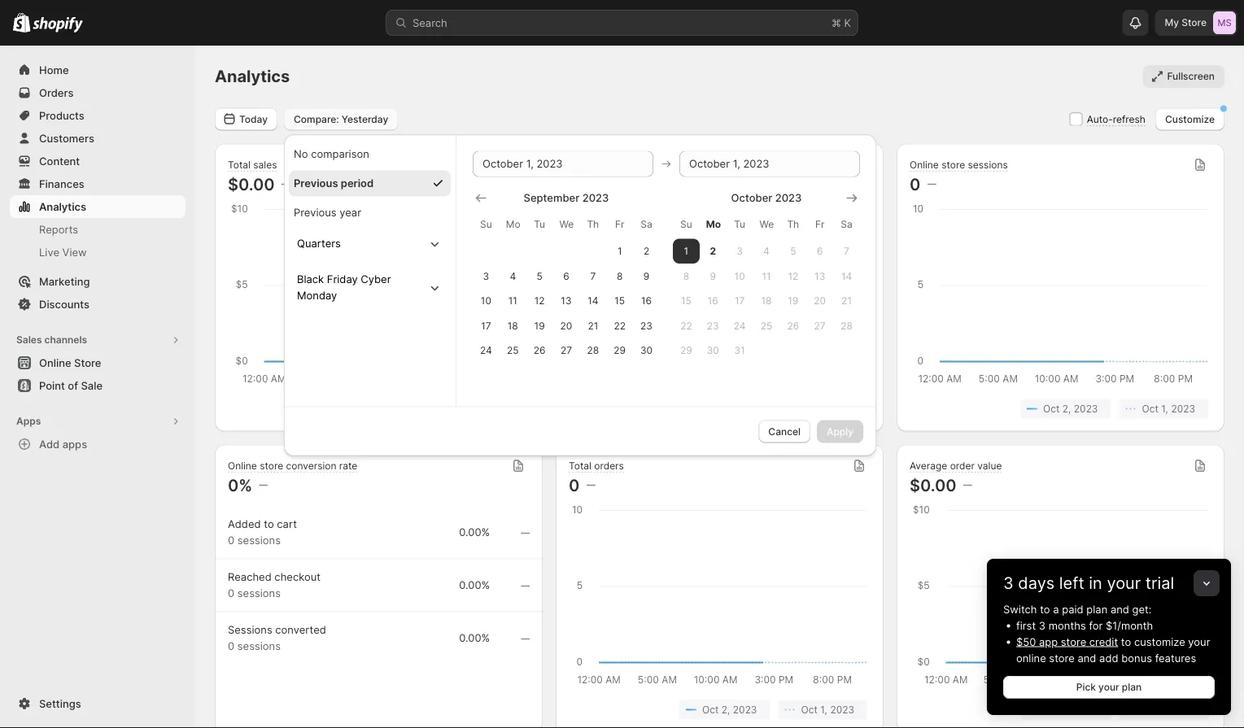 Task type: vqa. For each thing, say whether or not it's contained in the screenshot.
"0" within Sessions converted 0 sessions
yes



Task type: locate. For each thing, give the bounding box(es) containing it.
0 horizontal spatial 2 button
[[633, 239, 660, 263]]

fr
[[615, 218, 624, 230], [815, 218, 825, 230]]

5 down september
[[537, 270, 543, 282]]

1 horizontal spatial plan
[[1122, 681, 1142, 693]]

2 mo from the left
[[706, 218, 721, 230]]

2 button up found
[[700, 239, 726, 263]]

1 previous from the top
[[294, 177, 338, 189]]

0 horizontal spatial 6 button
[[553, 263, 580, 288]]

1 15 button from the left
[[606, 288, 633, 313]]

13 for the rightmost 13 button
[[815, 270, 825, 282]]

1 saturday element from the left
[[633, 209, 660, 239]]

9 button
[[633, 263, 660, 288], [700, 263, 726, 288]]

sales
[[16, 334, 42, 346]]

saturday element
[[633, 209, 660, 239], [833, 209, 860, 239]]

2 button up "was"
[[633, 239, 660, 263]]

2 friday element from the left
[[807, 209, 833, 239]]

0 horizontal spatial 11 button
[[499, 288, 526, 313]]

15 right no at the right of the page
[[681, 295, 692, 307]]

to left a on the right bottom of the page
[[1040, 603, 1050, 616]]

trial
[[1146, 573, 1174, 593]]

1 vertical spatial 6
[[563, 270, 569, 282]]

to down $1/month
[[1121, 636, 1131, 648]]

0 vertical spatial 18
[[761, 295, 772, 307]]

1 horizontal spatial 8
[[683, 270, 689, 282]]

1 horizontal spatial sunday element
[[673, 209, 700, 239]]

6 down september 2023
[[563, 270, 569, 282]]

0 horizontal spatial 14
[[588, 295, 598, 307]]

2 2 from the left
[[710, 245, 716, 257]]

1 horizontal spatial wednesday element
[[753, 209, 780, 239]]

first 3 months for $1/month
[[1016, 619, 1153, 632]]

1 th from the left
[[587, 218, 599, 230]]

and for plan
[[1111, 603, 1129, 616]]

5 for 5 button to the left
[[537, 270, 543, 282]]

your
[[1107, 573, 1141, 593], [1188, 636, 1210, 648], [1099, 681, 1119, 693]]

27 button
[[807, 313, 833, 338], [553, 338, 580, 363]]

1 23 button from the left
[[633, 313, 660, 338]]

settings
[[39, 697, 81, 710]]

friday element down september 2023
[[606, 209, 633, 239]]

20 button
[[807, 288, 833, 313], [553, 313, 580, 338]]

mo for october
[[706, 218, 721, 230]]

5 up date
[[790, 245, 796, 257]]

0 horizontal spatial sunday element
[[473, 209, 499, 239]]

29 button down data
[[673, 338, 700, 363]]

app
[[1039, 636, 1058, 648]]

1 up data
[[684, 245, 689, 257]]

19 for the rightmost 19 button
[[788, 295, 799, 307]]

3 for rightmost 3 button
[[737, 245, 743, 257]]

11 for 11 button to the left
[[508, 295, 517, 307]]

view
[[62, 246, 87, 258]]

2 tuesday element from the left
[[726, 209, 753, 239]]

0 horizontal spatial 1 button
[[606, 239, 633, 263]]

2 su from the left
[[680, 218, 692, 230]]

a
[[1053, 603, 1059, 616]]

14 for 14 button to the left
[[588, 295, 598, 307]]

plan up first 3 months for $1/month
[[1087, 603, 1108, 616]]

1 horizontal spatial tuesday element
[[726, 209, 753, 239]]

wednesday element down 'october 2023'
[[753, 209, 780, 239]]

1 16 button from the left
[[633, 288, 660, 313]]

sunday element for september
[[473, 209, 499, 239]]

9
[[643, 270, 650, 282], [710, 270, 716, 282]]

0 vertical spatial plan
[[1087, 603, 1108, 616]]

tuesday element for october
[[726, 209, 753, 239]]

13 for 13 button to the left
[[561, 295, 572, 307]]

1 vertical spatial 25
[[507, 344, 519, 356]]

2 button for october 2023
[[700, 239, 726, 263]]

previous inside button
[[294, 206, 337, 219]]

1 horizontal spatial 1 button
[[673, 239, 700, 263]]

1 1 button from the left
[[606, 239, 633, 263]]

your right in
[[1107, 573, 1141, 593]]

2 1 from the left
[[684, 245, 689, 257]]

1 thursday element from the left
[[580, 209, 606, 239]]

1 vertical spatial previous
[[294, 206, 337, 219]]

there was no data found for this date range.
[[608, 291, 831, 304]]

0 vertical spatial 17
[[735, 295, 745, 307]]

24
[[734, 320, 746, 331], [480, 344, 492, 356]]

18 button
[[753, 288, 780, 313], [499, 313, 526, 338]]

0 horizontal spatial and
[[1078, 652, 1096, 664]]

found
[[704, 291, 733, 304]]

9 up found
[[710, 270, 716, 282]]

fr up the range.
[[815, 218, 825, 230]]

sunday element
[[473, 209, 499, 239], [673, 209, 700, 239]]

2 vertical spatial 0.00%
[[459, 632, 490, 644]]

sa
[[641, 218, 652, 230], [841, 218, 853, 230]]

cyber
[[361, 273, 391, 285]]

we down 'october 2023'
[[760, 218, 774, 230]]

1 horizontal spatial thursday element
[[780, 209, 807, 239]]

29 down data
[[680, 344, 692, 356]]

30 left 31
[[707, 344, 719, 356]]

9 for 2nd the 9 button
[[710, 270, 716, 282]]

online for 0
[[910, 159, 939, 171]]

1 22 button from the left
[[606, 313, 633, 338]]

2 previous from the top
[[294, 206, 337, 219]]

tuesday element down september
[[526, 209, 553, 239]]

2 button
[[633, 239, 660, 263], [700, 239, 726, 263]]

thursday element down september 2023
[[580, 209, 606, 239]]

2 15 from the left
[[681, 295, 692, 307]]

th down 'october 2023'
[[787, 218, 799, 230]]

wednesday element down september 2023
[[553, 209, 580, 239]]

2 fr from the left
[[815, 218, 825, 230]]

0 horizontal spatial 18
[[508, 320, 518, 331]]

5 button up date
[[780, 239, 807, 263]]

0 vertical spatial your
[[1107, 573, 1141, 593]]

no change image
[[281, 178, 290, 191], [927, 178, 936, 191], [259, 479, 268, 492], [586, 479, 595, 492], [963, 479, 972, 492], [521, 527, 530, 540], [521, 580, 530, 593], [521, 633, 530, 646]]

0 vertical spatial previous
[[294, 177, 338, 189]]

1 mo from the left
[[506, 218, 521, 230]]

1 horizontal spatial 4
[[763, 245, 770, 257]]

2 up found
[[710, 245, 716, 257]]

store right the my
[[1182, 17, 1207, 28]]

store up sale
[[74, 356, 101, 369]]

24 button
[[726, 313, 753, 338], [473, 338, 499, 363]]

0 horizontal spatial saturday element
[[633, 209, 660, 239]]

and up $1/month
[[1111, 603, 1129, 616]]

total
[[228, 159, 251, 171]]

16 left no at the right of the page
[[641, 295, 652, 307]]

20
[[814, 295, 826, 307], [560, 320, 572, 331]]

1 horizontal spatial tu
[[734, 218, 745, 230]]

2 30 from the left
[[707, 344, 719, 356]]

23 for second 23 button from left
[[707, 320, 719, 331]]

0 horizontal spatial 4 button
[[499, 263, 526, 288]]

0 horizontal spatial sa
[[641, 218, 652, 230]]

previous year
[[294, 206, 361, 219]]

monday element up found
[[700, 209, 726, 239]]

1 button up data
[[673, 239, 700, 263]]

2 29 from the left
[[680, 344, 692, 356]]

oct 1, 2023 button
[[437, 399, 526, 419], [1119, 399, 1208, 419], [778, 700, 867, 720], [1119, 700, 1208, 720]]

22 button down data
[[673, 313, 700, 338]]

16 right data
[[708, 295, 718, 307]]

1 horizontal spatial 10 button
[[726, 263, 753, 288]]

1 horizontal spatial 15 button
[[673, 288, 700, 313]]

0 horizontal spatial 17
[[481, 320, 491, 331]]

8 button up there
[[606, 263, 633, 288]]

9 up "was"
[[643, 270, 650, 282]]

4
[[763, 245, 770, 257], [510, 270, 516, 282]]

30 for 2nd '30' button from left
[[707, 344, 719, 356]]

2 sunday element from the left
[[673, 209, 700, 239]]

3 0.00% from the top
[[459, 632, 490, 644]]

friday element for october 2023
[[807, 209, 833, 239]]

31
[[734, 344, 745, 356]]

2 8 from the left
[[683, 270, 689, 282]]

tuesday element down october
[[726, 209, 753, 239]]

customize
[[1165, 113, 1215, 125]]

1 1 from the left
[[618, 245, 622, 257]]

shopify image
[[13, 13, 30, 32]]

1 horizontal spatial 26 button
[[780, 313, 807, 338]]

2 30 button from the left
[[700, 338, 726, 363]]

1 vertical spatial 14
[[588, 295, 598, 307]]

0 horizontal spatial for
[[736, 291, 750, 304]]

1 29 button from the left
[[606, 338, 633, 363]]

1 horizontal spatial 19
[[788, 295, 799, 307]]

your right pick
[[1099, 681, 1119, 693]]

analytics down finances
[[39, 200, 86, 213]]

6 button up the range.
[[807, 239, 833, 263]]

0 vertical spatial 25
[[761, 320, 772, 331]]

online store link
[[10, 352, 186, 374]]

1 9 from the left
[[643, 270, 650, 282]]

previous
[[294, 177, 338, 189], [294, 206, 337, 219]]

2 2 button from the left
[[700, 239, 726, 263]]

tu down september
[[534, 218, 545, 230]]

2 button for september 2023
[[633, 239, 660, 263]]

23 down found
[[707, 320, 719, 331]]

13 button
[[807, 263, 833, 288], [553, 288, 580, 313]]

0 horizontal spatial 9
[[643, 270, 650, 282]]

2 vertical spatial online
[[228, 460, 257, 472]]

your up "features"
[[1188, 636, 1210, 648]]

0 horizontal spatial thursday element
[[580, 209, 606, 239]]

1 horizontal spatial mo
[[706, 218, 721, 230]]

black
[[297, 273, 324, 285]]

sessions inside sessions converted 0 sessions
[[237, 640, 281, 653]]

1 horizontal spatial online
[[228, 460, 257, 472]]

2 thursday element from the left
[[780, 209, 807, 239]]

1 for 3
[[684, 245, 689, 257]]

2 we from the left
[[760, 218, 774, 230]]

23 button down "was"
[[633, 313, 660, 338]]

thursday element down 'october 2023'
[[780, 209, 807, 239]]

online inside dropdown button
[[228, 460, 257, 472]]

to inside 'added to cart 0 sessions'
[[264, 518, 274, 531]]

previous for previous period
[[294, 177, 338, 189]]

to customize your online store and add bonus features
[[1016, 636, 1210, 664]]

23 down "was"
[[640, 320, 653, 331]]

11
[[762, 270, 771, 282], [508, 295, 517, 307]]

tuesday element for september
[[526, 209, 553, 239]]

0 horizontal spatial 8 button
[[606, 263, 633, 288]]

30 button left 31
[[700, 338, 726, 363]]

25 for leftmost 25 button
[[507, 344, 519, 356]]

1 horizontal spatial fr
[[815, 218, 825, 230]]

13 button left there
[[553, 288, 580, 313]]

2 tu from the left
[[734, 218, 745, 230]]

1 horizontal spatial 18
[[761, 295, 772, 307]]

1 horizontal spatial 2 button
[[700, 239, 726, 263]]

to inside to customize your online store and add bonus features
[[1121, 636, 1131, 648]]

4 for leftmost 4 button
[[510, 270, 516, 282]]

previous up quarters
[[294, 206, 337, 219]]

19
[[788, 295, 799, 307], [534, 320, 545, 331]]

2 monday element from the left
[[700, 209, 726, 239]]

30 down "was"
[[640, 344, 653, 356]]

1 horizontal spatial 11
[[762, 270, 771, 282]]

0 vertical spatial 13
[[815, 270, 825, 282]]

1 horizontal spatial 16
[[708, 295, 718, 307]]

sessions inside dropdown button
[[968, 159, 1008, 171]]

today button
[[215, 108, 277, 130]]

fr up there
[[615, 218, 624, 230]]

1 up there
[[618, 245, 622, 257]]

2 vertical spatial your
[[1099, 681, 1119, 693]]

$0.00
[[228, 174, 275, 194], [910, 475, 957, 495]]

monday element
[[499, 209, 526, 239], [700, 209, 726, 239]]

1 horizontal spatial 23 button
[[700, 313, 726, 338]]

0
[[910, 174, 921, 194], [569, 475, 580, 495], [228, 534, 234, 547], [228, 587, 234, 600], [228, 640, 234, 653]]

8 up there
[[617, 270, 623, 282]]

2 22 button from the left
[[673, 313, 700, 338]]

1 we from the left
[[559, 218, 574, 230]]

0 horizontal spatial 26 button
[[526, 338, 553, 363]]

6 button down september 2023
[[553, 263, 580, 288]]

17 button
[[726, 288, 753, 313], [473, 313, 499, 338]]

your inside to customize your online store and add bonus features
[[1188, 636, 1210, 648]]

1 30 button from the left
[[633, 338, 660, 363]]

channels
[[44, 334, 87, 346]]

1 horizontal spatial 24 button
[[726, 313, 753, 338]]

15 button left "was"
[[606, 288, 633, 313]]

2 9 from the left
[[710, 270, 716, 282]]

1 horizontal spatial 9 button
[[700, 263, 726, 288]]

oct 2, 2023 button
[[339, 399, 429, 419], [1020, 399, 1111, 419], [679, 700, 770, 720], [1020, 700, 1111, 720]]

friday element
[[606, 209, 633, 239], [807, 209, 833, 239]]

8 up data
[[683, 270, 689, 282]]

23 button down found
[[700, 313, 726, 338]]

0 horizontal spatial friday element
[[606, 209, 633, 239]]

21
[[841, 295, 852, 307], [588, 320, 598, 331]]

pick your plan link
[[1003, 676, 1215, 699]]

6 up the range.
[[817, 245, 823, 257]]

friday element up the range.
[[807, 209, 833, 239]]

15 button
[[606, 288, 633, 313], [673, 288, 700, 313]]

months
[[1049, 619, 1086, 632]]

29 down there
[[614, 344, 626, 356]]

4 for the rightmost 4 button
[[763, 245, 770, 257]]

quarters
[[297, 237, 341, 250]]

monday element down september
[[499, 209, 526, 239]]

1 wednesday element from the left
[[553, 209, 580, 239]]

we down september 2023
[[559, 218, 574, 230]]

1 8 from the left
[[617, 270, 623, 282]]

0 horizontal spatial 25 button
[[499, 338, 526, 363]]

0 horizontal spatial 4
[[510, 270, 516, 282]]

and inside to customize your online store and add bonus features
[[1078, 652, 1096, 664]]

su for september
[[480, 218, 492, 230]]

tuesday element
[[526, 209, 553, 239], [726, 209, 753, 239]]

3 inside dropdown button
[[1003, 573, 1014, 593]]

wednesday element for october
[[753, 209, 780, 239]]

13 up the range.
[[815, 270, 825, 282]]

mo down yyyy-mm-dd text field
[[506, 218, 521, 230]]

1 vertical spatial 26
[[534, 344, 546, 356]]

monday element for october
[[700, 209, 726, 239]]

wednesday element
[[553, 209, 580, 239], [753, 209, 780, 239]]

1 horizontal spatial 16 button
[[700, 288, 726, 313]]

0 vertical spatial 24
[[734, 320, 746, 331]]

8
[[617, 270, 623, 282], [683, 270, 689, 282]]

online inside dropdown button
[[910, 159, 939, 171]]

switch to a paid plan and get:
[[1003, 603, 1152, 616]]

products
[[39, 109, 84, 122]]

1 grid from the left
[[473, 190, 660, 363]]

9 button up "was"
[[633, 263, 660, 288]]

previous up previous year
[[294, 177, 338, 189]]

for
[[736, 291, 750, 304], [1089, 619, 1103, 632]]

1 button up there
[[606, 239, 633, 263]]

1 23 from the left
[[640, 320, 653, 331]]

22 down data
[[680, 320, 692, 331]]

0 vertical spatial 28
[[841, 320, 853, 331]]

0 horizontal spatial store
[[74, 356, 101, 369]]

add apps button
[[10, 433, 186, 456]]

tu for october 2023
[[734, 218, 745, 230]]

15 left "was"
[[615, 295, 625, 307]]

for up credit
[[1089, 619, 1103, 632]]

to left cart
[[264, 518, 274, 531]]

1 sunday element from the left
[[473, 209, 499, 239]]

there was no data found for this date range. button
[[556, 144, 884, 432]]

0 horizontal spatial 3 button
[[473, 263, 499, 288]]

plan down bonus
[[1122, 681, 1142, 693]]

1 horizontal spatial 18 button
[[753, 288, 780, 313]]

0 horizontal spatial 20
[[560, 320, 572, 331]]

previous period button
[[289, 170, 451, 196]]

30 for first '30' button
[[640, 344, 653, 356]]

online
[[910, 159, 939, 171], [39, 356, 71, 369], [228, 460, 257, 472]]

0 horizontal spatial su
[[480, 218, 492, 230]]

0 vertical spatial 10
[[734, 270, 745, 282]]

store inside button
[[74, 356, 101, 369]]

1 30 from the left
[[640, 344, 653, 356]]

20 for the right 20 button
[[814, 295, 826, 307]]

1 horizontal spatial sa
[[841, 218, 853, 230]]

1 horizontal spatial 5
[[790, 245, 796, 257]]

1 vertical spatial 12
[[534, 295, 545, 307]]

0 horizontal spatial 30 button
[[633, 338, 660, 363]]

thursday element
[[580, 209, 606, 239], [780, 209, 807, 239]]

2
[[644, 245, 649, 257], [710, 245, 716, 257]]

0 horizontal spatial 8
[[617, 270, 623, 282]]

0.00% for added to cart
[[459, 526, 490, 539]]

30 button
[[633, 338, 660, 363], [700, 338, 726, 363]]

oct
[[361, 403, 378, 415], [460, 403, 477, 415], [1043, 403, 1060, 415], [1142, 403, 1159, 415], [702, 704, 719, 716], [801, 704, 818, 716], [1043, 704, 1060, 716], [1142, 704, 1159, 716]]

shopify image
[[33, 17, 83, 33]]

28 button
[[833, 313, 860, 338], [580, 338, 606, 363]]

0 horizontal spatial 7
[[590, 270, 596, 282]]

0 horizontal spatial 24 button
[[473, 338, 499, 363]]

grid containing september
[[473, 190, 660, 363]]

october 2023
[[731, 191, 802, 204]]

22 button
[[606, 313, 633, 338], [673, 313, 700, 338]]

for left this
[[736, 291, 750, 304]]

grid
[[473, 190, 660, 363], [673, 190, 860, 363]]

2 15 button from the left
[[673, 288, 700, 313]]

22 down there
[[614, 320, 626, 331]]

we for october
[[760, 218, 774, 230]]

analytics up today
[[215, 66, 290, 86]]

2 up "was"
[[644, 245, 649, 257]]

1 horizontal spatial 23
[[707, 320, 719, 331]]

1 29 from the left
[[614, 344, 626, 356]]

1 monday element from the left
[[499, 209, 526, 239]]

2 th from the left
[[787, 218, 799, 230]]

1 for 10
[[618, 245, 622, 257]]

9 button up found
[[700, 263, 726, 288]]

28
[[841, 320, 853, 331], [587, 344, 599, 356]]

15 button left found
[[673, 288, 700, 313]]

1 horizontal spatial 13
[[815, 270, 825, 282]]

2 wednesday element from the left
[[753, 209, 780, 239]]

1 horizontal spatial 19 button
[[780, 288, 807, 313]]

1 vertical spatial 7
[[590, 270, 596, 282]]

mo up found
[[706, 218, 721, 230]]

1 friday element from the left
[[606, 209, 633, 239]]

1 sa from the left
[[641, 218, 652, 230]]

0 horizontal spatial grid
[[473, 190, 660, 363]]

1 vertical spatial 13
[[561, 295, 572, 307]]

7 button
[[833, 239, 860, 263], [580, 263, 606, 288]]

2 saturday element from the left
[[833, 209, 860, 239]]

29 button down there
[[606, 338, 633, 363]]

previous period
[[294, 177, 374, 189]]

we
[[559, 218, 574, 230], [760, 218, 774, 230]]

apps button
[[10, 410, 186, 433]]

2 23 from the left
[[707, 320, 719, 331]]

8 for second 8 button
[[683, 270, 689, 282]]

0 vertical spatial 11
[[762, 270, 771, 282]]

1 horizontal spatial for
[[1089, 619, 1103, 632]]

2 grid from the left
[[673, 190, 860, 363]]

2 16 from the left
[[708, 295, 718, 307]]

1 horizontal spatial $0.00
[[910, 475, 957, 495]]

previous inside button
[[294, 177, 338, 189]]

2 sa from the left
[[841, 218, 853, 230]]

1 15 from the left
[[615, 295, 625, 307]]

1 2 from the left
[[644, 245, 649, 257]]

list
[[231, 399, 526, 419], [913, 399, 1208, 419], [572, 700, 867, 720], [913, 700, 1208, 720]]

1 tuesday element from the left
[[526, 209, 553, 239]]

compare:
[[294, 113, 339, 125]]

1 0.00% from the top
[[459, 526, 490, 539]]

13 left there
[[561, 295, 572, 307]]

fullscreen button
[[1143, 65, 1225, 88]]

16 button left no at the right of the page
[[633, 288, 660, 313]]

0 vertical spatial to
[[264, 518, 274, 531]]

1 2 button from the left
[[633, 239, 660, 263]]

th for september 2023
[[587, 218, 599, 230]]

home link
[[10, 59, 186, 81]]

1 horizontal spatial saturday element
[[833, 209, 860, 239]]

0 horizontal spatial 24
[[480, 344, 492, 356]]

2 0.00% from the top
[[459, 579, 490, 592]]

5 button down september
[[526, 263, 553, 288]]

sa for october 2023
[[841, 218, 853, 230]]

0 horizontal spatial 13
[[561, 295, 572, 307]]

1 horizontal spatial friday element
[[807, 209, 833, 239]]

mo
[[506, 218, 521, 230], [706, 218, 721, 230]]

th down september 2023
[[587, 218, 599, 230]]

no
[[294, 147, 308, 160]]

1 horizontal spatial 6 button
[[807, 239, 833, 263]]

sessions
[[968, 159, 1008, 171], [237, 534, 281, 547], [237, 587, 281, 600], [237, 640, 281, 653]]

1 horizontal spatial monday element
[[700, 209, 726, 239]]

saturday element for october 2023
[[833, 209, 860, 239]]

23
[[640, 320, 653, 331], [707, 320, 719, 331]]

1 fr from the left
[[615, 218, 624, 230]]

total sales
[[228, 159, 277, 171]]

3 days left in your trial
[[1003, 573, 1174, 593]]

for inside button
[[736, 291, 750, 304]]

1 vertical spatial 11
[[508, 295, 517, 307]]

th for october 2023
[[787, 218, 799, 230]]

8 button up data
[[673, 263, 700, 288]]

1 tu from the left
[[534, 218, 545, 230]]

2 1 button from the left
[[673, 239, 700, 263]]

added
[[228, 518, 261, 531]]

0 horizontal spatial 22 button
[[606, 313, 633, 338]]

22 button down there
[[606, 313, 633, 338]]

1 vertical spatial your
[[1188, 636, 1210, 648]]

30 button down "was"
[[633, 338, 660, 363]]

10 button for 17
[[473, 288, 499, 313]]

tu down october
[[734, 218, 745, 230]]

online store
[[39, 356, 101, 369]]

16 button right no at the right of the page
[[700, 288, 726, 313]]

2 horizontal spatial to
[[1121, 636, 1131, 648]]

and left add
[[1078, 652, 1096, 664]]

13 button up the range.
[[807, 263, 833, 288]]

11 for right 11 button
[[762, 270, 771, 282]]

0 horizontal spatial 5
[[537, 270, 543, 282]]

to for added
[[264, 518, 274, 531]]

1 su from the left
[[480, 218, 492, 230]]

this
[[753, 291, 771, 304]]



Task type: describe. For each thing, give the bounding box(es) containing it.
point of sale link
[[10, 374, 186, 397]]

saturday element for september 2023
[[633, 209, 660, 239]]

wednesday element for september
[[553, 209, 580, 239]]

online store conversion rate button
[[228, 460, 357, 474]]

0 horizontal spatial 19 button
[[526, 313, 553, 338]]

7 for right 7 button
[[844, 245, 849, 257]]

customize button
[[1155, 108, 1225, 130]]

1 horizontal spatial 28 button
[[833, 313, 860, 338]]

5 for the right 5 button
[[790, 245, 796, 257]]

point of sale button
[[0, 374, 195, 397]]

0 horizontal spatial 27 button
[[553, 338, 580, 363]]

sa for september 2023
[[641, 218, 652, 230]]

live
[[39, 246, 59, 258]]

1 horizontal spatial analytics
[[215, 66, 290, 86]]

of
[[68, 379, 78, 392]]

0 horizontal spatial 28 button
[[580, 338, 606, 363]]

store for online store
[[74, 356, 101, 369]]

online store button
[[0, 352, 195, 374]]

converted
[[275, 624, 326, 636]]

25 for the rightmost 25 button
[[761, 320, 772, 331]]

settings link
[[10, 692, 186, 715]]

marketing link
[[10, 270, 186, 293]]

0 horizontal spatial 21 button
[[580, 313, 606, 338]]

mo for september
[[506, 218, 521, 230]]

there
[[608, 291, 637, 304]]

24 for right 24 button
[[734, 320, 746, 331]]

total sales button
[[228, 159, 277, 173]]

sessions converted 0 sessions
[[228, 624, 326, 653]]

september
[[524, 191, 580, 204]]

customers
[[39, 132, 94, 144]]

1 horizontal spatial 4 button
[[753, 239, 780, 263]]

1 horizontal spatial 12 button
[[780, 263, 807, 288]]

online store sessions
[[910, 159, 1008, 171]]

1 horizontal spatial 13 button
[[807, 263, 833, 288]]

refresh
[[1113, 113, 1146, 125]]

content link
[[10, 150, 186, 173]]

1 horizontal spatial 17
[[735, 295, 745, 307]]

2 23 button from the left
[[700, 313, 726, 338]]

store inside dropdown button
[[260, 460, 283, 472]]

reports
[[39, 223, 78, 236]]

content
[[39, 155, 80, 167]]

0%
[[228, 475, 252, 495]]

0 horizontal spatial $0.00
[[228, 174, 275, 194]]

reached checkout 0 sessions
[[228, 571, 321, 600]]

point of sale
[[39, 379, 103, 392]]

apps
[[16, 415, 41, 427]]

0 horizontal spatial 6
[[563, 270, 569, 282]]

monday element for september
[[499, 209, 526, 239]]

year
[[340, 206, 361, 219]]

1 horizontal spatial 11 button
[[753, 263, 780, 288]]

live view link
[[10, 241, 186, 264]]

27 for rightmost 27 button
[[814, 320, 826, 331]]

15 for second 15 button
[[681, 295, 692, 307]]

27 for the left 27 button
[[561, 344, 572, 356]]

online inside button
[[39, 356, 71, 369]]

$50 app store credit link
[[1016, 636, 1118, 648]]

products link
[[10, 104, 186, 127]]

k
[[844, 16, 851, 29]]

2 16 button from the left
[[700, 288, 726, 313]]

21 for right the 21 button
[[841, 295, 852, 307]]

friday
[[327, 273, 358, 285]]

fr for september 2023
[[615, 218, 624, 230]]

thursday element for october 2023
[[780, 209, 807, 239]]

YYYY-MM-DD text field
[[473, 151, 653, 177]]

black friday cyber monday
[[297, 273, 391, 302]]

pick your plan
[[1076, 681, 1142, 693]]

31 button
[[726, 338, 753, 363]]

add apps
[[39, 438, 87, 450]]

discounts
[[39, 298, 89, 310]]

18 for right 18 button
[[761, 295, 772, 307]]

today
[[239, 113, 268, 125]]

added to cart 0 sessions
[[228, 518, 297, 547]]

0 inside sessions converted 0 sessions
[[228, 640, 234, 653]]

october
[[731, 191, 772, 204]]

sales channels button
[[10, 329, 186, 352]]

1 16 from the left
[[641, 295, 652, 307]]

your inside dropdown button
[[1107, 573, 1141, 593]]

18 for leftmost 18 button
[[508, 320, 518, 331]]

1 horizontal spatial 17 button
[[726, 288, 753, 313]]

tu for september 2023
[[534, 218, 545, 230]]

fr for october 2023
[[815, 218, 825, 230]]

20 for leftmost 20 button
[[560, 320, 572, 331]]

10 button for 11
[[726, 263, 753, 288]]

previous year button
[[289, 200, 451, 226]]

friday element for september 2023
[[606, 209, 633, 239]]

3 for 3 days left in your trial
[[1003, 573, 1014, 593]]

store inside dropdown button
[[942, 159, 965, 171]]

0.00% for reached checkout
[[459, 579, 490, 592]]

1 horizontal spatial 7 button
[[833, 239, 860, 263]]

2 for october 2023
[[710, 245, 716, 257]]

auto-refresh
[[1087, 113, 1146, 125]]

0 horizontal spatial 7 button
[[580, 263, 606, 288]]

store inside to customize your online store and add bonus features
[[1049, 652, 1075, 664]]

0 horizontal spatial 18 button
[[499, 313, 526, 338]]

15 for 2nd 15 button from the right
[[615, 295, 625, 307]]

customers link
[[10, 127, 186, 150]]

0 vertical spatial 6
[[817, 245, 823, 257]]

0 inside 'added to cart 0 sessions'
[[228, 534, 234, 547]]

my store image
[[1213, 11, 1236, 34]]

we for september
[[559, 218, 574, 230]]

2 for september 2023
[[644, 245, 649, 257]]

analytics link
[[10, 195, 186, 218]]

sunday element for october
[[673, 209, 700, 239]]

2 8 button from the left
[[673, 263, 700, 288]]

store for my store
[[1182, 17, 1207, 28]]

for inside 3 days left in your trial element
[[1089, 619, 1103, 632]]

and for store
[[1078, 652, 1096, 664]]

sessions inside reached checkout 0 sessions
[[237, 587, 281, 600]]

21 for the left the 21 button
[[588, 320, 598, 331]]

$50 app store credit
[[1016, 636, 1118, 648]]

september 2023
[[524, 191, 609, 204]]

point
[[39, 379, 65, 392]]

YYYY-MM-DD text field
[[679, 151, 860, 177]]

get:
[[1132, 603, 1152, 616]]

0 horizontal spatial 12
[[534, 295, 545, 307]]

su for october
[[680, 218, 692, 230]]

⌘
[[832, 16, 841, 29]]

1 horizontal spatial 28
[[841, 320, 853, 331]]

3 days left in your trial element
[[987, 601, 1231, 715]]

sales channels
[[16, 334, 87, 346]]

sessions
[[228, 624, 272, 636]]

10 for 11
[[734, 270, 745, 282]]

19 for the left 19 button
[[534, 320, 545, 331]]

1 button for 3
[[673, 239, 700, 263]]

rate
[[339, 460, 357, 472]]

1 button for 10
[[606, 239, 633, 263]]

black friday cyber monday button
[[290, 265, 449, 310]]

online for 0%
[[228, 460, 257, 472]]

1 vertical spatial 17
[[481, 320, 491, 331]]

sessions inside 'added to cart 0 sessions'
[[237, 534, 281, 547]]

2 29 button from the left
[[673, 338, 700, 363]]

add
[[1099, 652, 1118, 664]]

1 9 button from the left
[[633, 263, 660, 288]]

was
[[640, 291, 661, 304]]

0.00% for sessions converted
[[459, 632, 490, 644]]

14 for right 14 button
[[841, 270, 852, 282]]

0 vertical spatial 12
[[788, 270, 798, 282]]

3 for leftmost 3 button
[[483, 270, 489, 282]]

my store
[[1165, 17, 1207, 28]]

10 for 17
[[481, 295, 491, 307]]

thursday element for september 2023
[[580, 209, 606, 239]]

2 9 button from the left
[[700, 263, 726, 288]]

1 8 button from the left
[[606, 263, 633, 288]]

0 horizontal spatial analytics
[[39, 200, 86, 213]]

left
[[1059, 573, 1084, 593]]

reached
[[228, 571, 272, 583]]

0 horizontal spatial 12 button
[[526, 288, 553, 313]]

online store sessions button
[[910, 159, 1008, 173]]

1 horizontal spatial 5 button
[[780, 239, 807, 263]]

quarters button
[[290, 229, 449, 258]]

to for switch
[[1040, 603, 1050, 616]]

yesterday
[[342, 113, 388, 125]]

online
[[1016, 652, 1046, 664]]

no comparison
[[294, 147, 369, 160]]

0 horizontal spatial 5 button
[[526, 263, 553, 288]]

1 horizontal spatial 14 button
[[833, 263, 860, 288]]

live view
[[39, 246, 87, 258]]

fullscreen
[[1167, 70, 1215, 82]]

add
[[39, 438, 60, 450]]

finances link
[[10, 173, 186, 195]]

0 horizontal spatial plan
[[1087, 603, 1108, 616]]

orders link
[[10, 81, 186, 104]]

cancel button
[[759, 420, 810, 443]]

1 horizontal spatial 26
[[787, 320, 799, 331]]

grid containing october
[[673, 190, 860, 363]]

0 horizontal spatial 20 button
[[553, 313, 580, 338]]

0 horizontal spatial 14 button
[[580, 288, 606, 313]]

previous for previous year
[[294, 206, 337, 219]]

sale
[[81, 379, 103, 392]]

days
[[1018, 573, 1055, 593]]

1 vertical spatial 28
[[587, 344, 599, 356]]

9 for second the 9 button from right
[[643, 270, 650, 282]]

features
[[1155, 652, 1196, 664]]

1 22 from the left
[[614, 320, 626, 331]]

comparison
[[311, 147, 369, 160]]

0 inside reached checkout 0 sessions
[[228, 587, 234, 600]]

1 horizontal spatial 25 button
[[753, 313, 780, 338]]

$1/month
[[1106, 619, 1153, 632]]

0 horizontal spatial 17 button
[[473, 313, 499, 338]]

3 days left in your trial button
[[987, 559, 1231, 593]]

⌘ k
[[832, 16, 851, 29]]

cancel
[[768, 425, 801, 437]]

bonus
[[1121, 652, 1152, 664]]

checkout
[[275, 571, 321, 583]]

1 horizontal spatial 21 button
[[833, 288, 860, 313]]

1 horizontal spatial 27 button
[[807, 313, 833, 338]]

pick
[[1076, 681, 1096, 693]]

23 for second 23 button from the right
[[640, 320, 653, 331]]

finances
[[39, 177, 84, 190]]

0 horizontal spatial 13 button
[[553, 288, 580, 313]]

first
[[1016, 619, 1036, 632]]

24 for the leftmost 24 button
[[480, 344, 492, 356]]

1 horizontal spatial 3 button
[[726, 239, 753, 263]]

cart
[[277, 518, 297, 531]]

8 for first 8 button from left
[[617, 270, 623, 282]]

2 22 from the left
[[680, 320, 692, 331]]

orders
[[39, 86, 74, 99]]

7 for the leftmost 7 button
[[590, 270, 596, 282]]

1 horizontal spatial 20 button
[[807, 288, 833, 313]]



